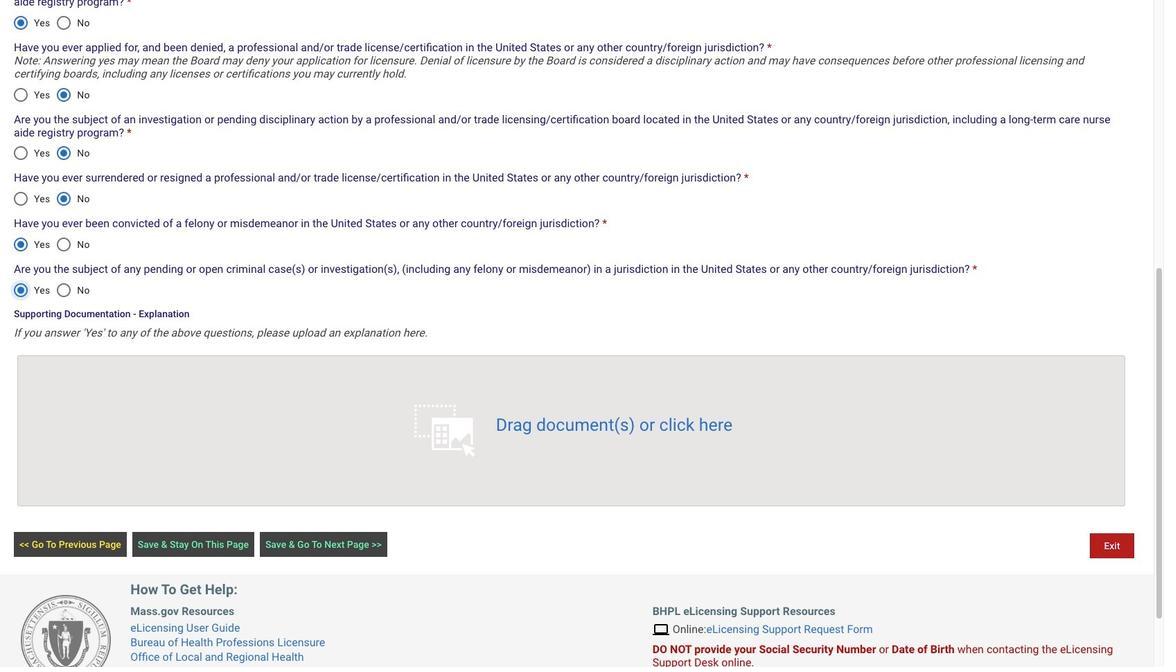 Task type: describe. For each thing, give the bounding box(es) containing it.
1 option group from the top
[[6, 6, 97, 39]]

3 option group from the top
[[6, 137, 97, 170]]

2 option group from the top
[[6, 78, 97, 111]]

massachusetts state seal image
[[21, 595, 111, 668]]

5 option group from the top
[[6, 228, 97, 261]]



Task type: locate. For each thing, give the bounding box(es) containing it.
6 option group from the top
[[6, 274, 97, 307]]

4 option group from the top
[[6, 182, 97, 216]]

option group
[[6, 6, 97, 39], [6, 78, 97, 111], [6, 137, 97, 170], [6, 182, 97, 216], [6, 228, 97, 261], [6, 274, 97, 307]]



